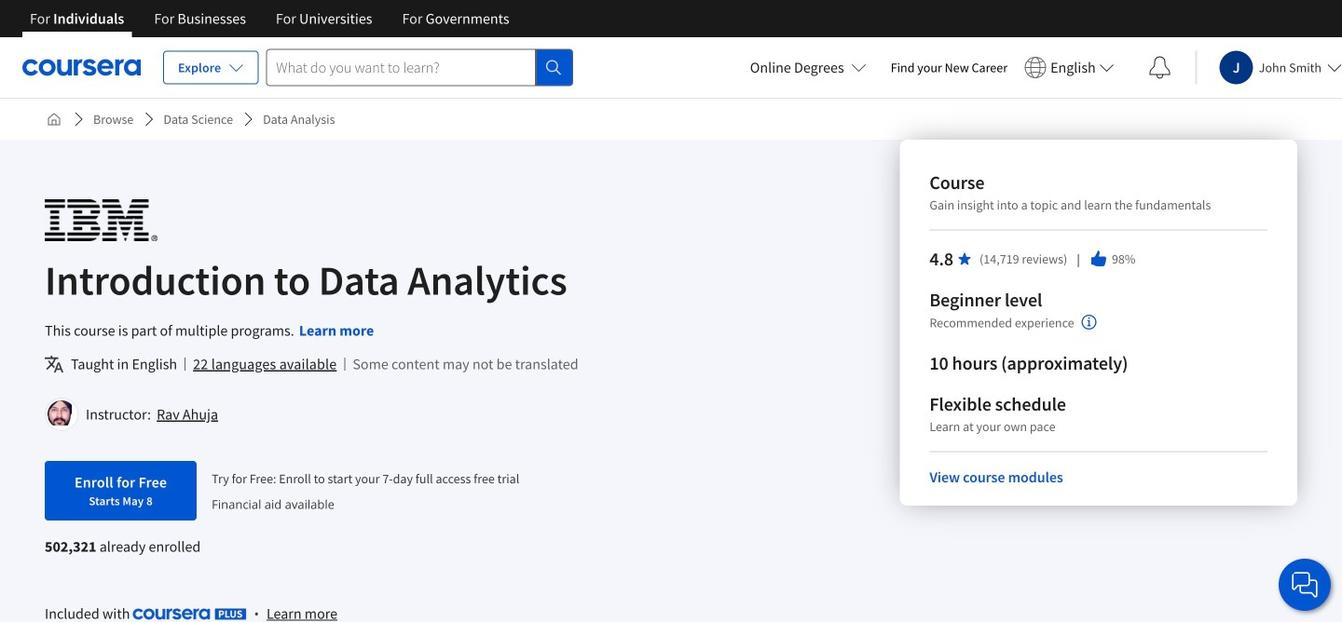 Task type: describe. For each thing, give the bounding box(es) containing it.
information about difficulty level pre-requisites. image
[[1082, 315, 1097, 330]]

coursera image
[[22, 52, 141, 82]]

ibm image
[[45, 199, 158, 241]]

coursera plus image
[[133, 609, 247, 620]]

banner navigation
[[15, 0, 524, 37]]

home image
[[47, 112, 62, 127]]



Task type: locate. For each thing, give the bounding box(es) containing it.
None search field
[[266, 49, 573, 86]]

rav ahuja image
[[48, 401, 76, 429]]

What do you want to learn? text field
[[266, 49, 536, 86]]



Task type: vqa. For each thing, say whether or not it's contained in the screenshot.
the Banner navigation
yes



